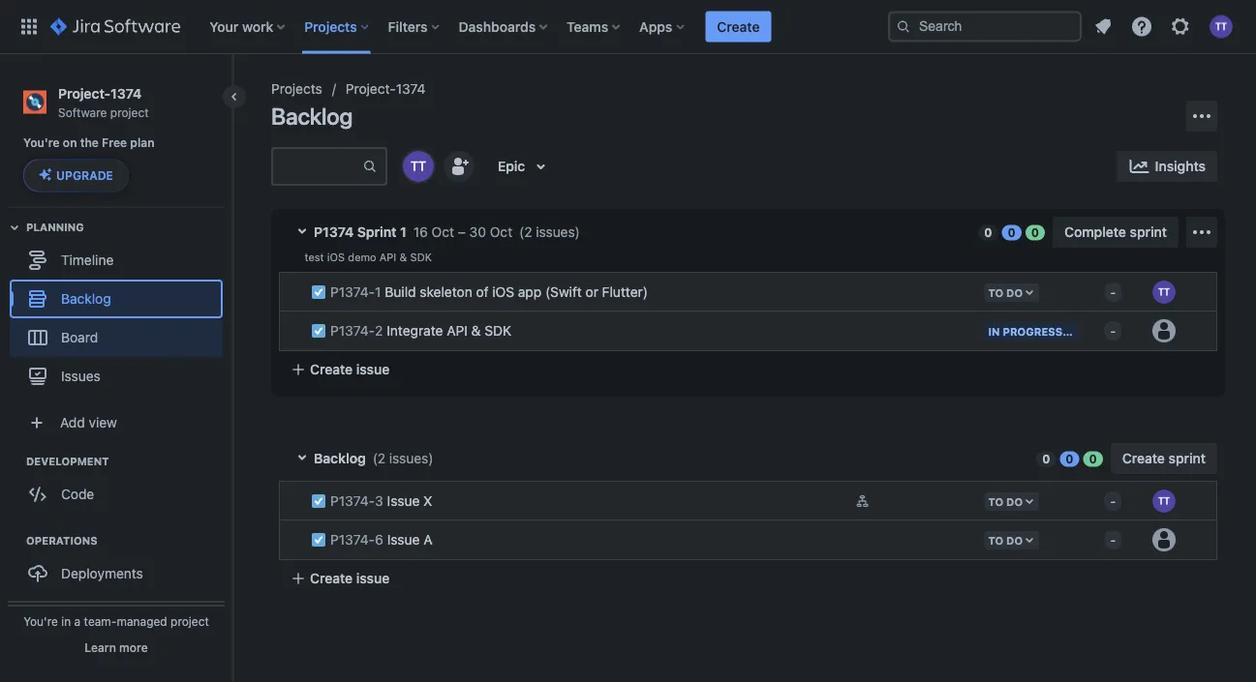 Task type: vqa. For each thing, say whether or not it's contained in the screenshot.
the Create project image
no



Task type: describe. For each thing, give the bounding box(es) containing it.
add view
[[60, 415, 117, 431]]

–
[[458, 224, 466, 240]]

app
[[518, 284, 542, 300]]

do for issue a
[[1007, 534, 1023, 547]]

p1374
[[314, 224, 354, 240]]

a
[[74, 615, 81, 629]]

create issue for p1374-2 integrate api & sdk
[[310, 362, 390, 378]]

search image
[[896, 19, 912, 34]]

p1374 sprint 1 actions image
[[1190, 221, 1214, 244]]

( inside 'p1374 sprint 1 16 oct – 30 oct ( 2 issues )'
[[519, 224, 524, 240]]

or
[[586, 284, 599, 300]]

appswitcher icon image
[[17, 15, 41, 38]]

unassigned image for issue x
[[1153, 529, 1176, 552]]

projects for projects popup button
[[304, 18, 357, 34]]

insights image
[[1128, 155, 1151, 178]]

p1374- for 1
[[330, 284, 375, 300]]

project- for project-1374
[[346, 81, 396, 97]]

view
[[89, 415, 117, 431]]

timeline link
[[10, 241, 223, 279]]

- for p1374-2 integrate api & sdk
[[1110, 325, 1116, 339]]

backlog ( 2 issues )
[[314, 451, 433, 467]]

timeline
[[61, 252, 114, 268]]

add people image
[[448, 155, 471, 178]]

your work
[[209, 18, 273, 34]]

primary element
[[12, 0, 888, 54]]

2 to do from the top
[[988, 496, 1023, 508]]

help image
[[1130, 15, 1154, 38]]

code
[[61, 486, 94, 502]]

demo
[[348, 251, 376, 264]]

operations
[[26, 535, 98, 547]]

your
[[209, 18, 239, 34]]

done: 0 of 0 (story points) element for (
[[1084, 451, 1103, 467]]

create issue image for p1374-1
[[267, 262, 291, 285]]

1 vertical spatial 2
[[375, 323, 383, 339]]

do for build skeleton of ios app (swift or flutter)
[[1007, 286, 1023, 299]]

create inside create sprint button
[[1123, 451, 1165, 467]]

issues link
[[10, 357, 223, 396]]

board
[[61, 329, 98, 345]]

test ios demo api & sdk
[[305, 251, 432, 264]]

project-1374
[[346, 81, 426, 97]]

complete sprint
[[1065, 224, 1167, 240]]

integrate
[[387, 323, 443, 339]]

1374 for project-1374
[[396, 81, 426, 97]]

create sprint
[[1123, 451, 1206, 467]]

upgrade
[[56, 169, 113, 182]]

(swift
[[545, 284, 582, 300]]

1 vertical spatial ios
[[492, 284, 514, 300]]

- for p1374-1 build skeleton of ios app (swift or flutter)
[[1110, 286, 1116, 300]]

terry turtle image
[[403, 151, 434, 182]]

insights
[[1155, 158, 1206, 174]]

to for p1374-1 build skeleton of ios app (swift or flutter)
[[988, 286, 1004, 299]]

2 vertical spatial backlog
[[314, 451, 366, 467]]

complete sprint button
[[1053, 217, 1179, 248]]

filters button
[[382, 11, 447, 42]]

on
[[63, 136, 77, 150]]

you're in a team-managed project
[[23, 615, 209, 629]]

dashboards button
[[453, 11, 555, 42]]

create issue for p1374-6 issue a
[[310, 571, 390, 587]]

1 oct from the left
[[432, 224, 454, 240]]

3
[[375, 494, 383, 510]]

operations image
[[3, 529, 26, 552]]

complete
[[1065, 224, 1127, 240]]

add
[[60, 415, 85, 431]]

- for p1374-6 issue a
[[1110, 534, 1116, 548]]

development image
[[3, 450, 26, 473]]

upgrade button
[[24, 160, 128, 191]]

managed
[[117, 615, 167, 629]]

in progress: 0 of 0 (story points) element for 16 oct – 30 oct
[[1002, 224, 1022, 241]]

3 - from the top
[[1110, 495, 1116, 509]]

insights button
[[1117, 151, 1218, 182]]

create sprint button
[[1111, 444, 1218, 475]]

p1374-1 build skeleton of ios app (swift or flutter)
[[330, 284, 648, 300]]

issue for 6
[[356, 571, 390, 587]]

apps button
[[634, 11, 692, 42]]

you're on the free plan
[[23, 136, 155, 150]]

to do: 0 of 0 (story points) element for 16 oct – 30 oct
[[979, 224, 998, 241]]

issues inside 'p1374 sprint 1 16 oct – 30 oct ( 2 issues )'
[[536, 224, 575, 240]]

in progress
[[988, 325, 1063, 338]]

sprint for create sprint
[[1169, 451, 1206, 467]]

to do for p1374-6 issue a
[[988, 534, 1023, 547]]

1 inside 'p1374 sprint 1 16 oct – 30 oct ( 2 issues )'
[[400, 224, 407, 240]]

your work button
[[204, 11, 293, 42]]

1 horizontal spatial project
[[171, 615, 209, 629]]

projects for projects link
[[271, 81, 322, 97]]

2 to from the top
[[988, 496, 1004, 508]]

0 vertical spatial backlog
[[271, 103, 353, 130]]

project inside project-1374 software project
[[110, 105, 149, 119]]

p1374-3 issue x
[[330, 494, 432, 510]]

Search field
[[888, 11, 1082, 42]]

more
[[119, 641, 148, 655]]

your profile and settings image
[[1210, 15, 1233, 38]]

p1374-2 integrate api & sdk
[[330, 323, 512, 339]]

you're for you're on the free plan
[[23, 136, 60, 150]]

plan
[[130, 136, 155, 150]]

0 horizontal spatial issues
[[389, 451, 428, 467]]

epic button
[[486, 151, 564, 182]]

assignee: terry turtle image for p1374-1 build skeleton of ios app (swift or flutter)
[[1153, 281, 1176, 304]]

in progress: 0 of 0 (story points) element for (
[[1060, 451, 1080, 467]]

the
[[80, 136, 99, 150]]

p1374-3 link
[[330, 494, 383, 510]]

issue for 2
[[356, 362, 390, 378]]

to do: 0 of 0 (story points) element for (
[[1037, 451, 1056, 467]]

p1374-1 link
[[330, 284, 381, 300]]

banner containing your work
[[0, 0, 1256, 54]]

issue for issue x
[[387, 494, 420, 510]]

build
[[385, 284, 416, 300]]

0 horizontal spatial ios
[[327, 251, 345, 264]]

deployments
[[61, 566, 143, 582]]

a
[[424, 532, 433, 548]]

& for demo
[[400, 251, 407, 264]]



Task type: locate. For each thing, give the bounding box(es) containing it.
free
[[102, 136, 127, 150]]

&
[[400, 251, 407, 264], [471, 323, 481, 339]]

backlog link
[[10, 279, 223, 318]]

) inside 'p1374 sprint 1 16 oct – 30 oct ( 2 issues )'
[[575, 224, 580, 240]]

create issue button for p1374-1 build skeleton of ios app (swift or flutter)
[[279, 353, 1218, 387]]

1374 inside project-1374 software project
[[111, 85, 142, 101]]

1 create issue button from the top
[[279, 353, 1218, 387]]

0 vertical spatial api
[[380, 251, 397, 264]]

assignee: terry turtle image down the complete sprint button
[[1153, 281, 1176, 304]]

done: 0 of 0 (story points) element
[[1026, 224, 1045, 241], [1084, 451, 1103, 467]]

sdk down 16
[[410, 251, 432, 264]]

1 do from the top
[[1007, 286, 1023, 299]]

p1374- down demo
[[330, 284, 375, 300]]

team-
[[84, 615, 117, 629]]

) up (swift
[[575, 224, 580, 240]]

done: 0 of 0 (story points) element left complete
[[1026, 224, 1045, 241]]

issues
[[536, 224, 575, 240], [389, 451, 428, 467]]

projects button
[[299, 11, 376, 42]]

oct
[[432, 224, 454, 240], [490, 224, 513, 240]]

do
[[1007, 286, 1023, 299], [1007, 496, 1023, 508], [1007, 534, 1023, 547]]

1 vertical spatial &
[[471, 323, 481, 339]]

) up x
[[428, 451, 433, 467]]

api down the "skeleton"
[[447, 323, 468, 339]]

1 issue from the top
[[387, 494, 420, 510]]

api for integrate
[[447, 323, 468, 339]]

0 vertical spatial you're
[[23, 136, 60, 150]]

2 vertical spatial to do
[[988, 534, 1023, 547]]

1374 inside "link"
[[396, 81, 426, 97]]

ios right of
[[492, 284, 514, 300]]

code link
[[10, 475, 223, 514]]

1 vertical spatial do
[[1007, 496, 1023, 508]]

0 horizontal spatial in progress: 0 of 0 (story points) element
[[1002, 224, 1022, 241]]

sdk for p1374-2 integrate api & sdk
[[485, 323, 512, 339]]

1 vertical spatial done: 0 of 0 (story points) element
[[1084, 451, 1103, 467]]

issues
[[61, 368, 101, 384]]

ios right test
[[327, 251, 345, 264]]

issue right the 6
[[387, 532, 420, 548]]

1 vertical spatial you're
[[23, 615, 58, 629]]

in
[[61, 615, 71, 629]]

& down of
[[471, 323, 481, 339]]

1 vertical spatial to do: 0 of 0 (story points) element
[[1037, 451, 1056, 467]]

6
[[375, 532, 383, 548]]

2 assignee: terry turtle image from the top
[[1153, 490, 1176, 513]]

assignee: terry turtle image down create sprint button
[[1153, 490, 1176, 513]]

1 - from the top
[[1110, 286, 1116, 300]]

1 horizontal spatial &
[[471, 323, 481, 339]]

2 up p1374-3 issue x
[[378, 451, 386, 467]]

( right "30"
[[519, 224, 524, 240]]

0 horizontal spatial )
[[428, 451, 433, 467]]

backlog down projects link
[[271, 103, 353, 130]]

)
[[575, 224, 580, 240], [428, 451, 433, 467]]

p1374- up p1374-6 link
[[330, 494, 375, 510]]

1 vertical spatial assignee: terry turtle image
[[1153, 490, 1176, 513]]

0 vertical spatial unassigned image
[[1153, 320, 1176, 343]]

in progress: 0 of 0 (story points) element left create sprint button
[[1060, 451, 1080, 467]]

1 you're from the top
[[23, 136, 60, 150]]

project- inside "link"
[[346, 81, 396, 97]]

0 horizontal spatial oct
[[432, 224, 454, 240]]

1374 down the filters popup button
[[396, 81, 426, 97]]

1 to do from the top
[[988, 286, 1023, 299]]

p1374-
[[330, 284, 375, 300], [330, 323, 375, 339], [330, 494, 375, 510], [330, 532, 375, 548]]

0 vertical spatial 2
[[524, 224, 532, 240]]

2 issue from the top
[[356, 571, 390, 587]]

0 vertical spatial to do
[[988, 286, 1023, 299]]

project- down projects popup button
[[346, 81, 396, 97]]

2 vertical spatial to
[[988, 534, 1004, 547]]

1374 for project-1374 software project
[[111, 85, 142, 101]]

skeleton
[[420, 284, 472, 300]]

in progress: 0 of 0 (story points) element
[[1002, 224, 1022, 241], [1060, 451, 1080, 467]]

to
[[988, 286, 1004, 299], [988, 496, 1004, 508], [988, 534, 1004, 547]]

create issue image left p1374-3 link
[[267, 471, 291, 494]]

0 vertical spatial create issue button
[[279, 353, 1218, 387]]

learn more
[[85, 641, 148, 655]]

0 vertical spatial create issue image
[[267, 262, 291, 285]]

project
[[110, 105, 149, 119], [171, 615, 209, 629]]

issue for issue a
[[387, 532, 420, 548]]

1 vertical spatial )
[[428, 451, 433, 467]]

1 to from the top
[[988, 286, 1004, 299]]

1 vertical spatial issues
[[389, 451, 428, 467]]

0 vertical spatial issue
[[387, 494, 420, 510]]

1 assignee: terry turtle image from the top
[[1153, 281, 1176, 304]]

-
[[1110, 286, 1116, 300], [1110, 325, 1116, 339], [1110, 495, 1116, 509], [1110, 534, 1116, 548]]

project- for project-1374 software project
[[58, 85, 111, 101]]

progress
[[1003, 325, 1063, 338]]

p1374- for 6
[[330, 532, 375, 548]]

4 p1374- from the top
[[330, 532, 375, 548]]

api
[[380, 251, 397, 264], [447, 323, 468, 339]]

1 vertical spatial sdk
[[485, 323, 512, 339]]

you're left in
[[23, 615, 58, 629]]

0 vertical spatial project
[[110, 105, 149, 119]]

2
[[524, 224, 532, 240], [375, 323, 383, 339], [378, 451, 386, 467]]

sdk
[[410, 251, 432, 264], [485, 323, 512, 339]]

filters
[[388, 18, 428, 34]]

1 horizontal spatial 1374
[[396, 81, 426, 97]]

software
[[58, 105, 107, 119]]

1374
[[396, 81, 426, 97], [111, 85, 142, 101]]

teams button
[[561, 11, 628, 42]]

(
[[519, 224, 524, 240], [373, 451, 378, 467]]

1 horizontal spatial in progress: 0 of 0 (story points) element
[[1060, 451, 1080, 467]]

create inside create button
[[717, 18, 760, 34]]

assignee: terry turtle image for p1374-3 issue x
[[1153, 490, 1176, 513]]

0 vertical spatial in progress: 0 of 0 (story points) element
[[1002, 224, 1022, 241]]

board link
[[10, 318, 223, 357]]

development group
[[10, 454, 232, 520]]

projects
[[304, 18, 357, 34], [271, 81, 322, 97]]

1 vertical spatial issue
[[356, 571, 390, 587]]

0 vertical spatial )
[[575, 224, 580, 240]]

2 create issue from the top
[[310, 571, 390, 587]]

1 vertical spatial sprint
[[1169, 451, 1206, 467]]

3 to do from the top
[[988, 534, 1023, 547]]

2 vertical spatial 2
[[378, 451, 386, 467]]

1 horizontal spatial 1
[[400, 224, 407, 240]]

1 horizontal spatial ios
[[492, 284, 514, 300]]

work
[[242, 18, 273, 34]]

p1374- down p1374-1 link
[[330, 323, 375, 339]]

group
[[8, 601, 225, 683]]

1 horizontal spatial sprint
[[1169, 451, 1206, 467]]

0 vertical spatial sprint
[[1130, 224, 1167, 240]]

project- up software
[[58, 85, 111, 101]]

0 horizontal spatial project-
[[58, 85, 111, 101]]

1 vertical spatial in progress: 0 of 0 (story points) element
[[1060, 451, 1080, 467]]

deployments link
[[10, 554, 223, 593]]

1 left 16
[[400, 224, 407, 240]]

30
[[469, 224, 486, 240]]

0 vertical spatial ios
[[327, 251, 345, 264]]

issue
[[356, 362, 390, 378], [356, 571, 390, 587]]

backlog up p1374-3 link
[[314, 451, 366, 467]]

0 vertical spatial sdk
[[410, 251, 432, 264]]

add view button
[[12, 403, 221, 442]]

0 horizontal spatial api
[[380, 251, 397, 264]]

2 vertical spatial do
[[1007, 534, 1023, 547]]

2 you're from the top
[[23, 615, 58, 629]]

project up plan
[[110, 105, 149, 119]]

& up build
[[400, 251, 407, 264]]

sdk down p1374-1 build skeleton of ios app (swift or flutter)
[[485, 323, 512, 339]]

0 vertical spatial &
[[400, 251, 407, 264]]

projects inside popup button
[[304, 18, 357, 34]]

0 vertical spatial to
[[988, 286, 1004, 299]]

2 create issue image from the top
[[267, 471, 291, 494]]

unassigned image for build skeleton of ios app (swift or flutter)
[[1153, 320, 1176, 343]]

to do: 0 of 0 (story points) element
[[979, 224, 998, 241], [1037, 451, 1056, 467]]

1 p1374- from the top
[[330, 284, 375, 300]]

0 horizontal spatial 1
[[375, 284, 381, 300]]

1 horizontal spatial )
[[575, 224, 580, 240]]

2 left integrate
[[375, 323, 383, 339]]

0 horizontal spatial to do: 0 of 0 (story points) element
[[979, 224, 998, 241]]

0 horizontal spatial project
[[110, 105, 149, 119]]

p1374- down p1374-3 link
[[330, 532, 375, 548]]

1 horizontal spatial to do: 0 of 0 (story points) element
[[1037, 451, 1056, 467]]

create issue button
[[279, 353, 1218, 387], [279, 562, 1218, 597]]

backlog
[[271, 103, 353, 130], [61, 291, 111, 307], [314, 451, 366, 467]]

0 vertical spatial issues
[[536, 224, 575, 240]]

1 create issue image from the top
[[267, 262, 291, 285]]

1 horizontal spatial (
[[519, 224, 524, 240]]

0 horizontal spatial sdk
[[410, 251, 432, 264]]

2 inside 'p1374 sprint 1 16 oct – 30 oct ( 2 issues )'
[[524, 224, 532, 240]]

2 p1374- from the top
[[330, 323, 375, 339]]

p1374- for 2
[[330, 323, 375, 339]]

to do for p1374-1 build skeleton of ios app (swift or flutter)
[[988, 286, 1023, 299]]

unassigned image
[[1153, 320, 1176, 343], [1153, 529, 1176, 552]]

1 horizontal spatial done: 0 of 0 (story points) element
[[1084, 451, 1103, 467]]

0 vertical spatial done: 0 of 0 (story points) element
[[1026, 224, 1045, 241]]

assignee: terry turtle image
[[1153, 281, 1176, 304], [1153, 490, 1176, 513]]

p1374-6 issue a
[[330, 532, 433, 548]]

in
[[988, 325, 1000, 338]]

0 vertical spatial to do: 0 of 0 (story points) element
[[979, 224, 998, 241]]

create issue image for p1374-3
[[267, 471, 291, 494]]

1 vertical spatial (
[[373, 451, 378, 467]]

1 vertical spatial create issue
[[310, 571, 390, 587]]

create issue image left test
[[267, 262, 291, 285]]

2 - from the top
[[1110, 325, 1116, 339]]

1 horizontal spatial oct
[[490, 224, 513, 240]]

1 vertical spatial issue
[[387, 532, 420, 548]]

planning
[[26, 221, 84, 233]]

projects down the work
[[271, 81, 322, 97]]

0 vertical spatial do
[[1007, 286, 1023, 299]]

to for p1374-6 issue a
[[988, 534, 1004, 547]]

api right demo
[[380, 251, 397, 264]]

issues up x
[[389, 451, 428, 467]]

0 horizontal spatial 1374
[[111, 85, 142, 101]]

4 - from the top
[[1110, 534, 1116, 548]]

backlog down timeline
[[61, 291, 111, 307]]

planning image
[[3, 215, 26, 239]]

sprint for complete sprint
[[1130, 224, 1167, 240]]

p1374- for 3
[[330, 494, 375, 510]]

0 horizontal spatial (
[[373, 451, 378, 467]]

2 oct from the left
[[490, 224, 513, 240]]

flutter)
[[602, 284, 648, 300]]

create issue down p1374-2 link
[[310, 362, 390, 378]]

1 vertical spatial 1
[[375, 284, 381, 300]]

3 do from the top
[[1007, 534, 1023, 547]]

apps
[[639, 18, 673, 34]]

p1374-2 link
[[330, 323, 383, 339]]

1 horizontal spatial issues
[[536, 224, 575, 240]]

p1374-6 link
[[330, 532, 383, 548]]

dashboards
[[459, 18, 536, 34]]

2 issue from the top
[[387, 532, 420, 548]]

settings image
[[1169, 15, 1192, 38]]

0 horizontal spatial &
[[400, 251, 407, 264]]

jira software image
[[50, 15, 180, 38], [50, 15, 180, 38]]

0 horizontal spatial sprint
[[1130, 224, 1167, 240]]

project right managed
[[171, 615, 209, 629]]

planning group
[[10, 219, 232, 401]]

1 vertical spatial create issue button
[[279, 562, 1218, 597]]

projects up projects link
[[304, 18, 357, 34]]

backlog inside planning group
[[61, 291, 111, 307]]

backlog menu image
[[1190, 105, 1214, 128]]

0 horizontal spatial done: 0 of 0 (story points) element
[[1026, 224, 1045, 241]]

create button
[[706, 11, 772, 42]]

of
[[476, 284, 489, 300]]

issue down the 6
[[356, 571, 390, 587]]

& for integrate
[[471, 323, 481, 339]]

oct left – on the top left of the page
[[432, 224, 454, 240]]

issues up (swift
[[536, 224, 575, 240]]

projects link
[[271, 77, 322, 101]]

project- inside project-1374 software project
[[58, 85, 111, 101]]

1 vertical spatial create issue image
[[267, 471, 291, 494]]

project-1374 software project
[[58, 85, 149, 119]]

1 vertical spatial api
[[447, 323, 468, 339]]

test
[[305, 251, 324, 264]]

3 to from the top
[[988, 534, 1004, 547]]

2 right "30"
[[524, 224, 532, 240]]

api for demo
[[380, 251, 397, 264]]

create issue button for p1374-3 issue x
[[279, 562, 1218, 597]]

Search backlog text field
[[273, 149, 362, 184]]

2 create issue button from the top
[[279, 562, 1218, 597]]

2 unassigned image from the top
[[1153, 529, 1176, 552]]

2 do from the top
[[1007, 496, 1023, 508]]

create issue down p1374-6 link
[[310, 571, 390, 587]]

1374 up free
[[111, 85, 142, 101]]

1 horizontal spatial api
[[447, 323, 468, 339]]

0 vertical spatial (
[[519, 224, 524, 240]]

issue down p1374-2 link
[[356, 362, 390, 378]]

1 vertical spatial to do
[[988, 496, 1023, 508]]

issue right 3
[[387, 494, 420, 510]]

1 left build
[[375, 284, 381, 300]]

you're left on
[[23, 136, 60, 150]]

1 create issue from the top
[[310, 362, 390, 378]]

done: 0 of 0 (story points) element left create sprint button
[[1084, 451, 1103, 467]]

oct right "30"
[[490, 224, 513, 240]]

notifications image
[[1092, 15, 1115, 38]]

create
[[717, 18, 760, 34], [310, 362, 353, 378], [1123, 451, 1165, 467], [310, 571, 353, 587]]

0 vertical spatial issue
[[356, 362, 390, 378]]

banner
[[0, 0, 1256, 54]]

project-
[[346, 81, 396, 97], [58, 85, 111, 101]]

in progress: 0 of 0 (story points) element left complete
[[1002, 224, 1022, 241]]

ios
[[327, 251, 345, 264], [492, 284, 514, 300]]

learn more button
[[85, 640, 148, 656]]

3 p1374- from the top
[[330, 494, 375, 510]]

you're
[[23, 136, 60, 150], [23, 615, 58, 629]]

1 vertical spatial project
[[171, 615, 209, 629]]

p1374 sprint 1 16 oct – 30 oct ( 2 issues )
[[314, 224, 580, 240]]

create issue image
[[267, 262, 291, 285], [267, 471, 291, 494]]

sprint
[[1130, 224, 1167, 240], [1169, 451, 1206, 467]]

learn
[[85, 641, 116, 655]]

1 horizontal spatial project-
[[346, 81, 396, 97]]

1 horizontal spatial sdk
[[485, 323, 512, 339]]

1 issue from the top
[[356, 362, 390, 378]]

you're for you're in a team-managed project
[[23, 615, 58, 629]]

16
[[413, 224, 428, 240]]

0 vertical spatial projects
[[304, 18, 357, 34]]

0 vertical spatial 1
[[400, 224, 407, 240]]

0 vertical spatial assignee: terry turtle image
[[1153, 281, 1176, 304]]

x
[[423, 494, 432, 510]]

done: 0 of 0 (story points) element for 16 oct – 30 oct
[[1026, 224, 1045, 241]]

sprint
[[357, 224, 397, 240]]

1
[[400, 224, 407, 240], [375, 284, 381, 300]]

teams
[[567, 18, 608, 34]]

1 unassigned image from the top
[[1153, 320, 1176, 343]]

sdk for test ios demo api & sdk
[[410, 251, 432, 264]]

development
[[26, 455, 109, 468]]

1 vertical spatial unassigned image
[[1153, 529, 1176, 552]]

operations group
[[10, 533, 232, 599]]

1 vertical spatial to
[[988, 496, 1004, 508]]

0 vertical spatial create issue
[[310, 362, 390, 378]]

project-1374 link
[[346, 77, 426, 101]]

( up 3
[[373, 451, 378, 467]]

epic
[[498, 158, 525, 174]]

1 vertical spatial backlog
[[61, 291, 111, 307]]

1 vertical spatial projects
[[271, 81, 322, 97]]



